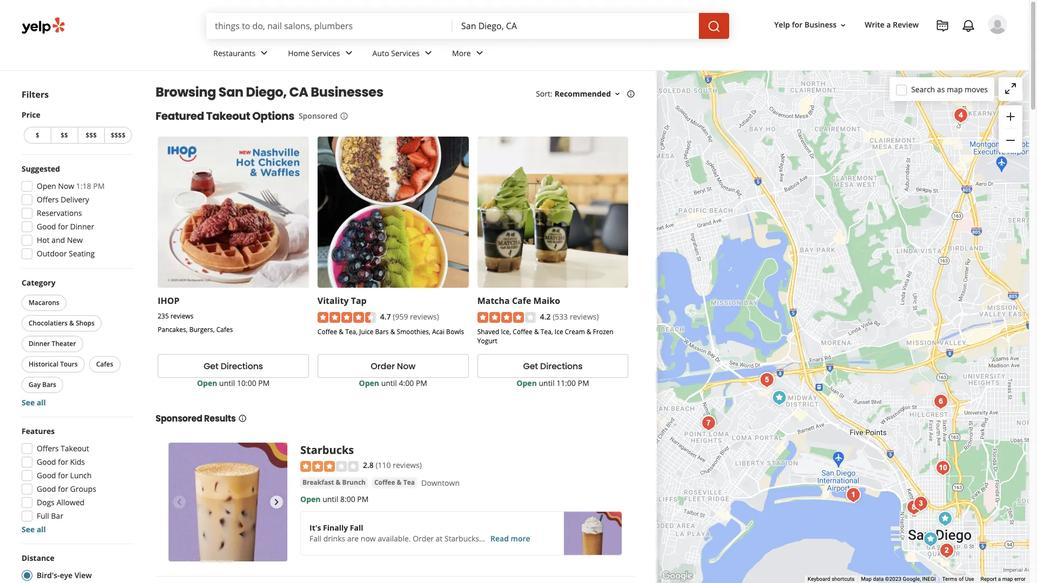 Task type: locate. For each thing, give the bounding box(es) containing it.
1 horizontal spatial none field
[[462, 20, 691, 32]]

4.7
[[380, 312, 391, 322]]

order now link
[[318, 355, 469, 379]]

a
[[887, 20, 892, 30], [999, 577, 1002, 583]]

keyboard shortcuts button
[[808, 576, 855, 584]]

24 chevron down v2 image right auto services
[[422, 47, 435, 60]]

open until 8:00 pm
[[301, 494, 369, 505]]

frozen
[[593, 328, 614, 337]]

see up the distance
[[22, 525, 35, 535]]

slideshow element
[[169, 443, 288, 562]]

0 vertical spatial order
[[371, 360, 395, 373]]

open left 11:00
[[517, 379, 537, 389]]

0 horizontal spatial sponsored
[[156, 413, 202, 426]]

see all button
[[22, 398, 46, 408], [22, 525, 46, 535]]

options
[[252, 109, 295, 124]]

cesarina image
[[698, 413, 720, 434]]

2 get from the left
[[524, 360, 538, 373]]

for inside button
[[793, 20, 803, 30]]

good for dinner
[[37, 222, 94, 232]]

king & queen cantina image
[[904, 497, 925, 519]]

0 horizontal spatial bars
[[42, 381, 56, 390]]

pm right 10:00
[[258, 379, 270, 389]]

1 vertical spatial takeout
[[61, 444, 89, 454]]

1 vertical spatial dinner
[[29, 339, 50, 349]]

0 horizontal spatial get
[[204, 360, 219, 373]]

services right home
[[312, 48, 340, 58]]

0 horizontal spatial now
[[58, 181, 74, 191]]

group
[[1000, 105, 1023, 153], [18, 164, 134, 263], [19, 278, 134, 409], [18, 427, 134, 536]]

use
[[966, 577, 975, 583]]

0 horizontal spatial get directions
[[204, 360, 263, 373]]

1 see all button from the top
[[22, 398, 46, 408]]

0 vertical spatial takeout
[[206, 109, 250, 124]]

reviews) for get directions
[[570, 312, 599, 322]]

1 24 chevron down v2 image from the left
[[258, 47, 271, 60]]

for up hot and new
[[58, 222, 68, 232]]

seating
[[69, 249, 95, 259]]

dinner up "new"
[[70, 222, 94, 232]]

pm right 8:00
[[358, 494, 369, 505]]

sponsored
[[299, 111, 338, 121], [156, 413, 202, 426]]

matcha cafe maiko
[[478, 295, 561, 307]]

google image
[[660, 570, 696, 584]]

a right report
[[999, 577, 1002, 583]]

downtown
[[422, 478, 460, 488]]

1 all from the top
[[37, 398, 46, 408]]

vitality tap image
[[920, 529, 942, 551]]

Find text field
[[215, 20, 444, 32]]

0 horizontal spatial directions
[[221, 360, 263, 373]]

4:00
[[399, 379, 414, 389]]

get directions link for matcha cafe maiko
[[478, 355, 629, 379]]

1 horizontal spatial now
[[397, 360, 416, 373]]

bird's-
[[37, 571, 60, 581]]

ihop image
[[769, 387, 791, 409]]

offers for offers delivery
[[37, 195, 59, 205]]

get
[[204, 360, 219, 373], [524, 360, 538, 373]]

coffee inside button
[[375, 478, 395, 487]]

a for write
[[887, 20, 892, 30]]

open for vitality tap
[[359, 379, 379, 389]]

price group
[[22, 110, 134, 146]]

1 horizontal spatial services
[[391, 48, 420, 58]]

1 vertical spatial bars
[[42, 381, 56, 390]]

1 vertical spatial order
[[413, 534, 434, 544]]

24 chevron down v2 image right more
[[473, 47, 486, 60]]

24 chevron down v2 image left auto
[[342, 47, 355, 60]]

None search field
[[206, 13, 732, 39]]

24 chevron down v2 image inside 'home services' link
[[342, 47, 355, 60]]

235
[[158, 312, 169, 321]]

1 vertical spatial see all button
[[22, 525, 46, 535]]

outdoor seating
[[37, 249, 95, 259]]

1 vertical spatial see
[[22, 525, 35, 535]]

0 horizontal spatial dinner
[[29, 339, 50, 349]]

takeout up kids
[[61, 444, 89, 454]]

order
[[371, 360, 395, 373], [413, 534, 434, 544]]

auto services
[[373, 48, 420, 58]]

pm for vitality tap
[[416, 379, 428, 389]]

business categories element
[[205, 39, 1008, 70]]

2 see from the top
[[22, 525, 35, 535]]

& left brunch
[[336, 478, 341, 487]]

more
[[452, 48, 471, 58]]

0 horizontal spatial none field
[[215, 20, 444, 32]]

1 horizontal spatial sponsored
[[299, 111, 338, 121]]

all for features
[[37, 525, 46, 535]]

0 horizontal spatial order
[[371, 360, 395, 373]]

zoom in image
[[1005, 110, 1018, 123]]

bars right juice
[[375, 328, 389, 337]]

takeout
[[206, 109, 250, 124], [61, 444, 89, 454]]

2 get directions from the left
[[524, 360, 583, 373]]

1 horizontal spatial 16 info v2 image
[[627, 90, 636, 98]]

option group containing distance
[[18, 554, 134, 584]]

coffee right ice,
[[513, 328, 533, 337]]

coffee down 4.7 star rating image
[[318, 328, 337, 337]]

chocolatiers
[[29, 319, 68, 328]]

1 vertical spatial a
[[999, 577, 1002, 583]]

2 offers from the top
[[37, 444, 59, 454]]

cafes
[[216, 325, 233, 335], [96, 360, 113, 369]]

0 vertical spatial all
[[37, 398, 46, 408]]

report
[[981, 577, 997, 583]]

moves
[[965, 84, 989, 94]]

0 vertical spatial see
[[22, 398, 35, 408]]

brunch
[[343, 478, 366, 487]]

get directions link down burgers,
[[158, 355, 309, 379]]

directions for matcha cafe maiko
[[541, 360, 583, 373]]

for right "yelp"
[[793, 20, 803, 30]]

0 horizontal spatial map
[[948, 84, 963, 94]]

write
[[865, 20, 885, 30]]

for down good for kids
[[58, 471, 68, 481]]

1 get directions link from the left
[[158, 355, 309, 379]]

open up sponsored results
[[197, 379, 217, 389]]

1 horizontal spatial get directions link
[[478, 355, 629, 379]]

cafes right burgers,
[[216, 325, 233, 335]]

16 info v2 image right 16 chevron down v2 image
[[627, 90, 636, 98]]

map left error
[[1003, 577, 1014, 583]]

1 horizontal spatial a
[[999, 577, 1002, 583]]

a for report
[[999, 577, 1002, 583]]

24 chevron down v2 image
[[258, 47, 271, 60], [342, 47, 355, 60], [422, 47, 435, 60], [473, 47, 486, 60]]

see all
[[22, 398, 46, 408], [22, 525, 46, 535]]

get directions up "open until 10:00 pm" at the bottom left of page
[[204, 360, 263, 373]]

0 horizontal spatial services
[[312, 48, 340, 58]]

terms of use link
[[943, 577, 975, 583]]

it's finally fall
[[310, 523, 364, 533]]

category
[[22, 278, 55, 288]]

for for groups
[[58, 484, 68, 495]]

a inside write a review link
[[887, 20, 892, 30]]

16 chevron down v2 image
[[614, 90, 622, 98]]

fall down it's at the bottom of the page
[[310, 534, 322, 544]]

16 info v2 image right results
[[238, 415, 247, 423]]

snooze, an a.m. eatery image
[[931, 391, 952, 413]]

good up hot
[[37, 222, 56, 232]]

delivery
[[61, 195, 89, 205]]

see all button down gay
[[22, 398, 46, 408]]

2 horizontal spatial coffee
[[513, 328, 533, 337]]

map for moves
[[948, 84, 963, 94]]

sponsored left results
[[156, 413, 202, 426]]

2 good from the top
[[37, 457, 56, 468]]

fall up are
[[350, 523, 364, 533]]

starbucks up 2.8 star rating image
[[301, 443, 354, 458]]

cream
[[565, 328, 585, 337]]

breakfast & brunch button
[[301, 478, 368, 488]]

1 horizontal spatial get directions
[[524, 360, 583, 373]]

all down full
[[37, 525, 46, 535]]

meze greek fusion image
[[937, 541, 958, 563]]

search image
[[708, 20, 721, 33]]

0 horizontal spatial tea,
[[346, 328, 358, 337]]

0 horizontal spatial starbucks
[[301, 443, 354, 458]]

good down good for kids
[[37, 471, 56, 481]]

tea, left juice
[[346, 328, 358, 337]]

1 good from the top
[[37, 222, 56, 232]]

2 see all button from the top
[[22, 525, 46, 535]]

2 none field from the left
[[462, 20, 691, 32]]

until for vitality tap
[[381, 379, 397, 389]]

2.8 star rating image
[[301, 461, 359, 472]]

for down good for lunch at the left bottom of the page
[[58, 484, 68, 495]]

get directions up open until 11:00 pm
[[524, 360, 583, 373]]

0 horizontal spatial takeout
[[61, 444, 89, 454]]

see all down gay
[[22, 398, 46, 408]]

starbucks right at
[[445, 534, 479, 544]]

2 get directions link from the left
[[478, 355, 629, 379]]

fall
[[350, 523, 364, 533], [310, 534, 322, 544]]

data
[[874, 577, 884, 583]]

2.8 (110 reviews)
[[363, 461, 422, 471]]

directions up 10:00
[[221, 360, 263, 373]]

get directions link down shaved ice, coffee & tea, ice cream & frozen yogurt
[[478, 355, 629, 379]]

1 horizontal spatial coffee
[[375, 478, 395, 487]]

0 horizontal spatial coffee
[[318, 328, 337, 337]]

& down 4.7
[[391, 328, 395, 337]]

1 horizontal spatial tea,
[[541, 328, 553, 337]]

1 horizontal spatial takeout
[[206, 109, 250, 124]]

restaurants
[[214, 48, 256, 58]]

good down offers takeout
[[37, 457, 56, 468]]

0 vertical spatial cafes
[[216, 325, 233, 335]]

order up the open until 4:00 pm
[[371, 360, 395, 373]]

coffee for coffee & tea, juice bars & smoothies, acai bowls
[[318, 328, 337, 337]]

0 vertical spatial offers
[[37, 195, 59, 205]]

sponsored left 16 info v2 image on the top of page
[[299, 111, 338, 121]]

for for dinner
[[58, 222, 68, 232]]

0 vertical spatial see all button
[[22, 398, 46, 408]]

1 see from the top
[[22, 398, 35, 408]]

for
[[793, 20, 803, 30], [58, 222, 68, 232], [58, 457, 68, 468], [58, 471, 68, 481], [58, 484, 68, 495]]

takeout down san
[[206, 109, 250, 124]]

sponsored for sponsored results
[[156, 413, 202, 426]]

available.
[[378, 534, 411, 544]]

reviews) up cream on the right bottom of page
[[570, 312, 599, 322]]

coffee inside shaved ice, coffee & tea, ice cream & frozen yogurt
[[513, 328, 533, 337]]

eye
[[60, 571, 73, 581]]

all down gay bars button
[[37, 398, 46, 408]]

reviews)
[[410, 312, 439, 322], [570, 312, 599, 322], [393, 461, 422, 471]]

pm right 4:00
[[416, 379, 428, 389]]

directions up 11:00
[[541, 360, 583, 373]]

24 chevron down v2 image for home services
[[342, 47, 355, 60]]

good for kids
[[37, 457, 85, 468]]

businesses
[[311, 83, 384, 101]]

inegi
[[923, 577, 937, 583]]

(959
[[393, 312, 408, 322]]

bars right gay
[[42, 381, 56, 390]]

dinner inside dinner theater button
[[29, 339, 50, 349]]

& down 4.7 star rating image
[[339, 328, 344, 337]]

& left tea
[[397, 478, 402, 487]]

2.8
[[363, 461, 374, 471]]

2 tea, from the left
[[541, 328, 553, 337]]

3 24 chevron down v2 image from the left
[[422, 47, 435, 60]]

good for lunch
[[37, 471, 92, 481]]

24 chevron down v2 image for restaurants
[[258, 47, 271, 60]]

1 none field from the left
[[215, 20, 444, 32]]

see down gay
[[22, 398, 35, 408]]

2 24 chevron down v2 image from the left
[[342, 47, 355, 60]]

tea, left ice at the right of page
[[541, 328, 553, 337]]

1 horizontal spatial directions
[[541, 360, 583, 373]]

1 horizontal spatial cafes
[[216, 325, 233, 335]]

24 chevron down v2 image right restaurants
[[258, 47, 271, 60]]

24 chevron down v2 image for more
[[473, 47, 486, 60]]

terms
[[943, 577, 958, 583]]

yelp
[[775, 20, 791, 30]]

breakfast
[[303, 478, 334, 487]]

notifications image
[[963, 19, 976, 32]]

24 chevron down v2 image inside restaurants link
[[258, 47, 271, 60]]

1 vertical spatial map
[[1003, 577, 1014, 583]]

ihop link
[[158, 295, 180, 307]]

(533
[[553, 312, 568, 322]]

pm right 11:00
[[578, 379, 590, 389]]

4.2 star rating image
[[478, 313, 536, 323]]

coffee for coffee & tea
[[375, 478, 395, 487]]

0 horizontal spatial cafes
[[96, 360, 113, 369]]

until left 4:00
[[381, 379, 397, 389]]

1 vertical spatial starbucks
[[445, 534, 479, 544]]

good up dogs
[[37, 484, 56, 495]]

1 horizontal spatial get
[[524, 360, 538, 373]]

are
[[347, 534, 359, 544]]

24 chevron down v2 image inside the more link
[[473, 47, 486, 60]]

yelp for business
[[775, 20, 837, 30]]

dogs allowed
[[37, 498, 85, 508]]

4 24 chevron down v2 image from the left
[[473, 47, 486, 60]]

1 vertical spatial now
[[397, 360, 416, 373]]

order left at
[[413, 534, 434, 544]]

0 vertical spatial a
[[887, 20, 892, 30]]

$$$
[[86, 131, 97, 140]]

cucina urbana image
[[933, 458, 954, 479]]

option group
[[18, 554, 134, 584]]

0 vertical spatial map
[[948, 84, 963, 94]]

0 vertical spatial fall
[[350, 523, 364, 533]]

1 horizontal spatial map
[[1003, 577, 1014, 583]]

reviews) up 'smoothies,'
[[410, 312, 439, 322]]

pm inside group
[[93, 181, 105, 191]]

1 horizontal spatial dinner
[[70, 222, 94, 232]]

&
[[69, 319, 74, 328], [339, 328, 344, 337], [391, 328, 395, 337], [535, 328, 539, 337], [587, 328, 592, 337], [336, 478, 341, 487], [397, 478, 402, 487]]

shaved ice, coffee & tea, ice cream & frozen yogurt
[[478, 328, 614, 346]]

1 get directions from the left
[[204, 360, 263, 373]]

0 vertical spatial 16 info v2 image
[[627, 90, 636, 98]]

pm right 1:18
[[93, 181, 105, 191]]

0 horizontal spatial get directions link
[[158, 355, 309, 379]]

1 vertical spatial see all
[[22, 525, 46, 535]]

open down breakfast
[[301, 494, 321, 505]]

24 chevron down v2 image inside auto services link
[[422, 47, 435, 60]]

& left shops
[[69, 319, 74, 328]]

16 chevron down v2 image
[[839, 21, 848, 30]]

1 vertical spatial offers
[[37, 444, 59, 454]]

until down breakfast & brunch button
[[323, 494, 339, 505]]

map right as
[[948, 84, 963, 94]]

None field
[[215, 20, 444, 32], [462, 20, 691, 32]]

3 good from the top
[[37, 471, 56, 481]]

1 services from the left
[[312, 48, 340, 58]]

projects image
[[937, 19, 950, 32]]

1 get from the left
[[204, 360, 219, 373]]

1 horizontal spatial order
[[413, 534, 434, 544]]

coffee down the (110
[[375, 478, 395, 487]]

open until 11:00 pm
[[517, 379, 590, 389]]

until left 11:00
[[539, 379, 555, 389]]

good for good for lunch
[[37, 471, 56, 481]]

now for order
[[397, 360, 416, 373]]

16 info v2 image
[[627, 90, 636, 98], [238, 415, 247, 423]]

2 services from the left
[[391, 48, 420, 58]]

for down offers takeout
[[58, 457, 68, 468]]

get up "open until 10:00 pm" at the bottom left of page
[[204, 360, 219, 373]]

a right write
[[887, 20, 892, 30]]

queenstown public house image
[[911, 493, 932, 515]]

get for matcha cafe maiko
[[524, 360, 538, 373]]

offers up reservations
[[37, 195, 59, 205]]

dinner up historical
[[29, 339, 50, 349]]

all for category
[[37, 398, 46, 408]]

report a map error link
[[981, 577, 1027, 583]]

see all button down full
[[22, 525, 46, 535]]

breakfast & brunch link
[[301, 478, 368, 488]]

1 vertical spatial all
[[37, 525, 46, 535]]

see all down full
[[22, 525, 46, 535]]

none field up 'home services' link
[[215, 20, 444, 32]]

0 vertical spatial bars
[[375, 328, 389, 337]]

for for kids
[[58, 457, 68, 468]]

now up 4:00
[[397, 360, 416, 373]]

services right auto
[[391, 48, 420, 58]]

1 see all from the top
[[22, 398, 46, 408]]

0 vertical spatial dinner
[[70, 222, 94, 232]]

0 vertical spatial now
[[58, 181, 74, 191]]

until left 10:00
[[219, 379, 235, 389]]

sponsored for sponsored
[[299, 111, 338, 121]]

10:00
[[237, 379, 256, 389]]

matcha cafe maiko image
[[967, 75, 988, 96]]

0 horizontal spatial 16 info v2 image
[[238, 415, 247, 423]]

1 directions from the left
[[221, 360, 263, 373]]

starbucks image
[[169, 443, 288, 562]]

none field up business categories element
[[462, 20, 691, 32]]

cafes inside cafes button
[[96, 360, 113, 369]]

see for category
[[22, 398, 35, 408]]

order now
[[371, 360, 416, 373]]

phil's bbq image
[[757, 369, 778, 391]]

get directions for matcha cafe maiko
[[524, 360, 583, 373]]

2 directions from the left
[[541, 360, 583, 373]]

of
[[960, 577, 964, 583]]

open down "order now"
[[359, 379, 379, 389]]

cafes right tours
[[96, 360, 113, 369]]

get directions
[[204, 360, 263, 373], [524, 360, 583, 373]]

1 vertical spatial cafes
[[96, 360, 113, 369]]

drinks
[[324, 534, 346, 544]]

get up open until 11:00 pm
[[524, 360, 538, 373]]

auto services link
[[364, 39, 444, 70]]

2 see all from the top
[[22, 525, 46, 535]]

search as map moves
[[912, 84, 989, 94]]

shops
[[76, 319, 95, 328]]

0 horizontal spatial fall
[[310, 534, 322, 544]]

0 vertical spatial see all
[[22, 398, 46, 408]]

open for ihop
[[197, 379, 217, 389]]

©2023
[[886, 577, 902, 583]]

0 vertical spatial sponsored
[[299, 111, 338, 121]]

group containing category
[[19, 278, 134, 409]]

dogs
[[37, 498, 55, 508]]

now up offers delivery
[[58, 181, 74, 191]]

tours
[[60, 360, 78, 369]]

open for matcha cafe maiko
[[517, 379, 537, 389]]

water grill - san diego image
[[937, 540, 958, 562]]

san
[[219, 83, 244, 101]]

4 good from the top
[[37, 484, 56, 495]]

terms of use
[[943, 577, 975, 583]]

offers up good for kids
[[37, 444, 59, 454]]

burgers,
[[189, 325, 215, 335]]

1 vertical spatial sponsored
[[156, 413, 202, 426]]

2 all from the top
[[37, 525, 46, 535]]

0 horizontal spatial a
[[887, 20, 892, 30]]

16 info v2 image
[[340, 112, 349, 120]]

1 offers from the top
[[37, 195, 59, 205]]



Task type: vqa. For each thing, say whether or not it's contained in the screenshot.
hair to the top
no



Task type: describe. For each thing, give the bounding box(es) containing it.
none field near
[[462, 20, 691, 32]]

historical tours button
[[22, 357, 85, 373]]

Near text field
[[462, 20, 691, 32]]

zoom out image
[[1005, 134, 1018, 147]]

as
[[938, 84, 946, 94]]

full bar
[[37, 511, 63, 522]]

c level image
[[843, 485, 865, 506]]

dinner theater
[[29, 339, 76, 349]]

home services
[[288, 48, 340, 58]]

takeout for offers
[[61, 444, 89, 454]]

offers delivery
[[37, 195, 89, 205]]

coffee & tea, juice bars & smoothies, acai bowls
[[318, 328, 464, 337]]

review
[[894, 20, 920, 30]]

get for ihop
[[204, 360, 219, 373]]

$$
[[61, 131, 68, 140]]

map data ©2023 google, inegi
[[862, 577, 937, 583]]

until for matcha cafe maiko
[[539, 379, 555, 389]]

bars inside button
[[42, 381, 56, 390]]

groups
[[70, 484, 96, 495]]

$
[[36, 131, 39, 140]]

reservations
[[37, 208, 82, 218]]

user actions element
[[766, 14, 1023, 80]]

tea
[[404, 478, 415, 487]]

hot and new
[[37, 235, 83, 245]]

get directions for ihop
[[204, 360, 263, 373]]

directions for ihop
[[221, 360, 263, 373]]

tyler b. image
[[989, 15, 1008, 34]]

bowls
[[447, 328, 464, 337]]

shortcuts
[[832, 577, 855, 583]]

results
[[204, 413, 236, 426]]

vitality
[[318, 295, 349, 307]]

cafes button
[[89, 357, 120, 373]]

dinner theater button
[[22, 336, 83, 352]]

good for good for groups
[[37, 484, 56, 495]]

offers takeout
[[37, 444, 89, 454]]

outdoor
[[37, 249, 67, 259]]

now
[[361, 534, 376, 544]]

$$$ button
[[78, 127, 104, 144]]

maiko
[[534, 295, 561, 307]]

browsing
[[156, 83, 216, 101]]

& inside coffee & tea button
[[397, 478, 402, 487]]

cafes inside "ihop 235 reviews pancakes, burgers, cafes"
[[216, 325, 233, 335]]

1 tea, from the left
[[346, 328, 358, 337]]

featured
[[156, 109, 204, 124]]

see all for features
[[22, 525, 46, 535]]

sort:
[[536, 89, 553, 99]]

until for ihop
[[219, 379, 235, 389]]

services for home services
[[312, 48, 340, 58]]

cafe
[[512, 295, 532, 307]]

for for business
[[793, 20, 803, 30]]

at
[[436, 534, 443, 544]]

fall drinks are now available. order at starbucks today.
[[310, 534, 503, 544]]

group containing features
[[18, 427, 134, 536]]

$$$$
[[111, 131, 126, 140]]

recommended button
[[555, 89, 622, 99]]

map region
[[534, 60, 1038, 584]]

reviews) up tea
[[393, 461, 422, 471]]

see all for category
[[22, 398, 46, 408]]

filters
[[22, 89, 49, 101]]

macarons button
[[22, 295, 66, 311]]

matcha cafe maiko link
[[478, 295, 561, 307]]

keyboard shortcuts
[[808, 577, 855, 583]]

business
[[805, 20, 837, 30]]

none field 'find'
[[215, 20, 444, 32]]

takeout for featured
[[206, 109, 250, 124]]

0 vertical spatial starbucks
[[301, 443, 354, 458]]

home
[[288, 48, 310, 58]]

map
[[862, 577, 872, 583]]

map for error
[[1003, 577, 1014, 583]]

1 horizontal spatial fall
[[350, 523, 364, 533]]

ice,
[[501, 328, 512, 337]]

browsing san diego, ca businesses
[[156, 83, 384, 101]]

vitality tap
[[318, 295, 367, 307]]

home services link
[[280, 39, 364, 70]]

open until 4:00 pm
[[359, 379, 428, 389]]

it's
[[310, 523, 321, 533]]

see all button for category
[[22, 398, 46, 408]]

pm for ihop
[[258, 379, 270, 389]]

chocolatiers & shops button
[[22, 316, 102, 332]]

search
[[912, 84, 936, 94]]

ice
[[555, 328, 564, 337]]

& inside chocolatiers & shops "button"
[[69, 319, 74, 328]]

4.2 (533 reviews)
[[540, 312, 599, 322]]

4.7 star rating image
[[318, 313, 376, 323]]

now for open
[[58, 181, 74, 191]]

tea, inside shaved ice, coffee & tea, ice cream & frozen yogurt
[[541, 328, 553, 337]]

new
[[67, 235, 83, 245]]

hot
[[37, 235, 50, 245]]

more link
[[444, 39, 495, 70]]

open down 'suggested' at the top left of the page
[[37, 181, 56, 191]]

$$$$ button
[[104, 127, 132, 144]]

kids
[[70, 457, 85, 468]]

$ button
[[24, 127, 51, 144]]

lunch
[[70, 471, 92, 481]]

see all button for features
[[22, 525, 46, 535]]

8:00
[[341, 494, 356, 505]]

gay
[[29, 381, 41, 390]]

24 chevron down v2 image for auto services
[[422, 47, 435, 60]]

view
[[75, 571, 92, 581]]

services for auto services
[[391, 48, 420, 58]]

finally
[[323, 523, 348, 533]]

1 horizontal spatial starbucks
[[445, 534, 479, 544]]

11:00
[[557, 379, 576, 389]]

& left ice at the right of page
[[535, 328, 539, 337]]

more
[[511, 534, 531, 544]]

recommended
[[555, 89, 611, 99]]

suggested
[[22, 164, 60, 174]]

$$ button
[[51, 127, 78, 144]]

reviews) for order now
[[410, 312, 439, 322]]

starbucks link
[[301, 443, 354, 458]]

featured takeout options
[[156, 109, 295, 124]]

open until 10:00 pm
[[197, 379, 270, 389]]

for for lunch
[[58, 471, 68, 481]]

good for good for kids
[[37, 457, 56, 468]]

see for features
[[22, 525, 35, 535]]

read
[[491, 534, 509, 544]]

pancakes,
[[158, 325, 188, 335]]

vitality tap link
[[318, 295, 367, 307]]

tap
[[351, 295, 367, 307]]

coffee & tea button
[[372, 478, 417, 488]]

starbucks image
[[935, 508, 957, 530]]

ca
[[289, 83, 308, 101]]

good for good for dinner
[[37, 222, 56, 232]]

group containing suggested
[[18, 164, 134, 263]]

1 horizontal spatial bars
[[375, 328, 389, 337]]

report a map error
[[981, 577, 1027, 583]]

4.2
[[540, 312, 551, 322]]

previous image
[[173, 496, 186, 509]]

pm for matcha cafe maiko
[[578, 379, 590, 389]]

expand map image
[[1005, 82, 1018, 95]]

get directions link for ihop
[[158, 355, 309, 379]]

juice
[[360, 328, 374, 337]]

offers for offers takeout
[[37, 444, 59, 454]]

& inside breakfast & brunch button
[[336, 478, 341, 487]]

next image
[[270, 496, 283, 509]]

& right cream on the right bottom of page
[[587, 328, 592, 337]]

1 vertical spatial 16 info v2 image
[[238, 415, 247, 423]]

steamy piggy image
[[951, 105, 972, 126]]

good for groups
[[37, 484, 96, 495]]

ihop
[[158, 295, 180, 307]]

1 vertical spatial fall
[[310, 534, 322, 544]]



